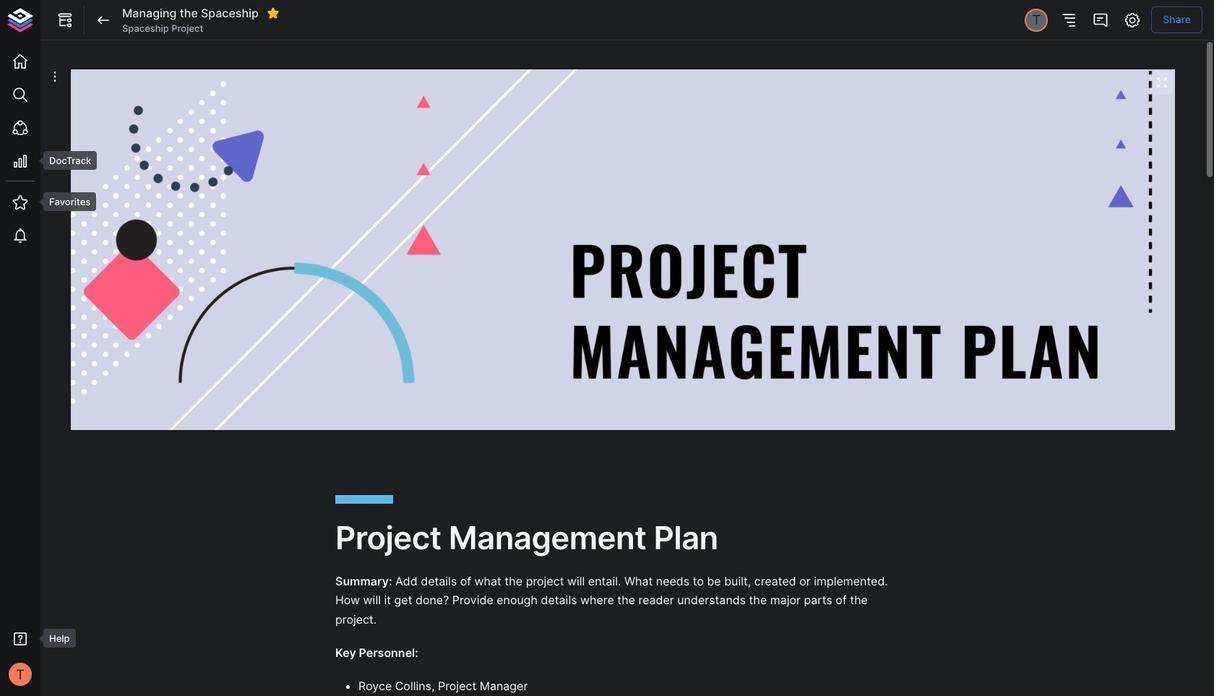 Task type: vqa. For each thing, say whether or not it's contained in the screenshot.
the Show Wiki IMAGE
yes



Task type: describe. For each thing, give the bounding box(es) containing it.
3 tooltip from the top
[[33, 629, 76, 648]]

remove favorite image
[[267, 7, 280, 20]]

1 tooltip from the top
[[33, 151, 97, 170]]

comments image
[[1093, 11, 1110, 29]]



Task type: locate. For each thing, give the bounding box(es) containing it.
table of contents image
[[1061, 11, 1078, 29]]

0 vertical spatial tooltip
[[33, 151, 97, 170]]

2 tooltip from the top
[[33, 192, 96, 211]]

go back image
[[95, 11, 112, 29]]

tooltip
[[33, 151, 97, 170], [33, 192, 96, 211], [33, 629, 76, 648]]

1 vertical spatial tooltip
[[33, 192, 96, 211]]

2 vertical spatial tooltip
[[33, 629, 76, 648]]

settings image
[[1124, 11, 1142, 29]]

show wiki image
[[56, 11, 74, 29]]



